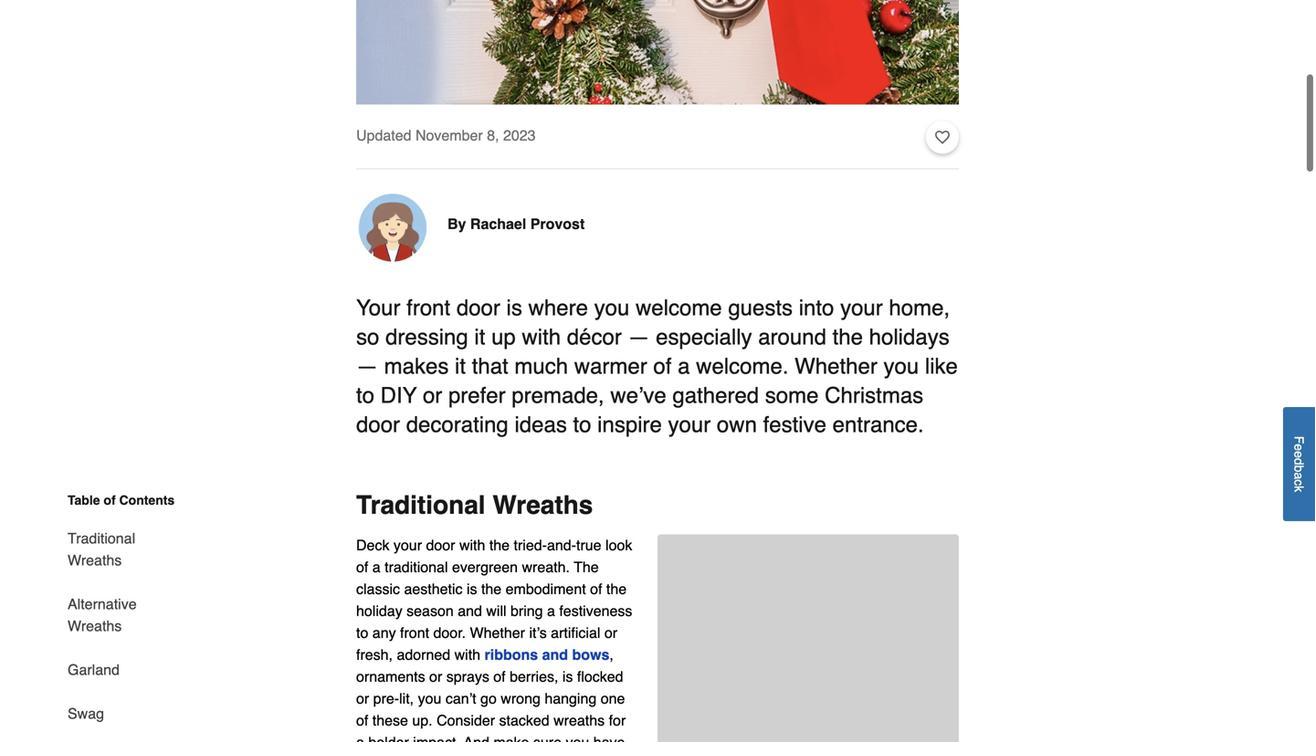 Task type: locate. For each thing, give the bounding box(es) containing it.
and
[[458, 603, 482, 620], [542, 647, 568, 664]]

it
[[475, 325, 486, 350], [455, 354, 466, 379]]

flocked
[[577, 669, 624, 686]]

traditional up traditional
[[356, 491, 486, 520]]

or left the pre-
[[356, 691, 369, 708]]

up
[[492, 325, 516, 350]]

door inside deck your door with the tried-and-true look of a traditional evergreen wreath. the classic aesthetic is the embodiment of the holiday season and will bring a festiveness to any front door. whether it's artificial or fresh, adorned with
[[426, 537, 455, 554]]

with up sprays
[[455, 647, 481, 664]]

of up we've
[[654, 354, 672, 379]]

— down so
[[356, 354, 378, 379]]

2 vertical spatial to
[[356, 625, 369, 642]]

to
[[356, 383, 375, 409], [573, 413, 592, 438], [356, 625, 369, 642]]

front up dressing
[[407, 296, 451, 321]]

guests
[[728, 296, 793, 321]]

is up up
[[507, 296, 522, 321]]

whether down will
[[470, 625, 525, 642]]

1 vertical spatial traditional wreaths
[[68, 530, 135, 569]]

to left diy
[[356, 383, 375, 409]]

0 vertical spatial wreaths
[[493, 491, 593, 520]]

e
[[1292, 444, 1307, 451], [1292, 451, 1307, 458]]

0 vertical spatial is
[[507, 296, 522, 321]]

1 vertical spatial your
[[668, 413, 711, 438]]

0 vertical spatial with
[[522, 325, 561, 350]]

your
[[356, 296, 401, 321]]

your down gathered
[[668, 413, 711, 438]]

door up traditional
[[426, 537, 455, 554]]

the up will
[[481, 581, 502, 598]]

to left any
[[356, 625, 369, 642]]

0 horizontal spatial your
[[394, 537, 422, 554]]

0 vertical spatial to
[[356, 383, 375, 409]]

wreaths for alternative wreaths 'link'
[[68, 618, 122, 635]]

2 vertical spatial with
[[455, 647, 481, 664]]

ribbons and bows link
[[485, 647, 610, 664]]

2 horizontal spatial is
[[563, 669, 573, 686]]

of
[[654, 354, 672, 379], [104, 493, 116, 508], [356, 559, 369, 576], [590, 581, 603, 598], [494, 669, 506, 686], [356, 713, 369, 730]]

0 horizontal spatial whether
[[470, 625, 525, 642]]

into
[[799, 296, 835, 321]]

a snowy evergreen wreath with pinecones, apples, berries and an offset red bow on a white door. image
[[356, 0, 959, 105]]

front inside your front door is where you welcome guests into your home, so dressing it up with décor — especially around the holidays — makes it that much warmer of a welcome. whether you like to diy or prefer premade, we've gathered some christmas door decorating ideas to inspire your own festive entrance.
[[407, 296, 451, 321]]

of down deck at the bottom left of page
[[356, 559, 369, 576]]

and left will
[[458, 603, 482, 620]]

you
[[594, 296, 630, 321], [884, 354, 919, 379], [418, 691, 442, 708], [566, 735, 590, 743]]

wreaths inside 'traditional wreaths'
[[68, 552, 122, 569]]

bring
[[511, 603, 543, 620]]

wreaths up alternative
[[68, 552, 122, 569]]

1 horizontal spatial whether
[[795, 354, 878, 379]]

1 vertical spatial is
[[467, 581, 477, 598]]

welcome
[[636, 296, 722, 321]]

a up k
[[1292, 473, 1307, 480]]

it left up
[[475, 325, 486, 350]]

1 horizontal spatial traditional
[[356, 491, 486, 520]]

swag
[[68, 706, 104, 723]]

traditional wreaths down table at the left bottom of the page
[[68, 530, 135, 569]]

with up the much
[[522, 325, 561, 350]]

1 horizontal spatial and
[[542, 647, 568, 664]]

where
[[529, 296, 588, 321]]

inspire
[[598, 413, 662, 438]]

1 horizontal spatial is
[[507, 296, 522, 321]]

your inside deck your door with the tried-and-true look of a traditional evergreen wreath. the classic aesthetic is the embodiment of the holiday season and will bring a festiveness to any front door. whether it's artificial or fresh, adorned with
[[394, 537, 422, 554]]

door down diy
[[356, 413, 400, 438]]

stacked
[[499, 713, 550, 730]]

1 vertical spatial front
[[400, 625, 429, 642]]

alternative wreaths link
[[68, 583, 190, 649]]

door for front
[[457, 296, 501, 321]]

own
[[717, 413, 757, 438]]

a down embodiment
[[547, 603, 555, 620]]

0 horizontal spatial and
[[458, 603, 482, 620]]

1 vertical spatial traditional
[[68, 530, 135, 547]]

is
[[507, 296, 522, 321], [467, 581, 477, 598], [563, 669, 573, 686]]

1 vertical spatial —
[[356, 354, 378, 379]]

is inside , ornaments or sprays of berries, is flocked or pre-lit, you can't go wrong hanging one of these up. consider stacked wreaths for a bolder impact. and make sure you
[[563, 669, 573, 686]]

the up 'festiveness'
[[607, 581, 627, 598]]

2 vertical spatial wreaths
[[68, 618, 122, 635]]

0 vertical spatial door
[[457, 296, 501, 321]]

0 vertical spatial front
[[407, 296, 451, 321]]

k
[[1292, 486, 1307, 493]]

make
[[494, 735, 529, 743]]

—
[[628, 325, 650, 350], [356, 354, 378, 379]]

for
[[609, 713, 626, 730]]

0 horizontal spatial traditional
[[68, 530, 135, 547]]

f e e d b a c k
[[1292, 436, 1307, 493]]

your right into
[[841, 296, 883, 321]]

front inside deck your door with the tried-and-true look of a traditional evergreen wreath. the classic aesthetic is the embodiment of the holiday season and will bring a festiveness to any front door. whether it's artificial or fresh, adorned with
[[400, 625, 429, 642]]

1 horizontal spatial your
[[668, 413, 711, 438]]

bows
[[572, 647, 610, 664]]

front up the adorned
[[400, 625, 429, 642]]

wreaths up tried-
[[493, 491, 593, 520]]

0 vertical spatial and
[[458, 603, 482, 620]]

tried-
[[514, 537, 547, 554]]

door up up
[[457, 296, 501, 321]]

home,
[[889, 296, 950, 321]]

and
[[464, 735, 490, 743]]

1 vertical spatial whether
[[470, 625, 525, 642]]

1 horizontal spatial traditional wreaths
[[356, 491, 593, 520]]

a left bolder
[[356, 735, 364, 743]]

pre-
[[373, 691, 399, 708]]

the
[[574, 559, 599, 576]]

or
[[423, 383, 442, 409], [605, 625, 618, 642], [429, 669, 442, 686], [356, 691, 369, 708]]

1 vertical spatial wreaths
[[68, 552, 122, 569]]

the down into
[[833, 325, 863, 350]]

whether
[[795, 354, 878, 379], [470, 625, 525, 642]]

0 horizontal spatial traditional wreaths
[[68, 530, 135, 569]]

your up traditional
[[394, 537, 422, 554]]

or down makes
[[423, 383, 442, 409]]

0 horizontal spatial is
[[467, 581, 477, 598]]

holidays
[[869, 325, 950, 350]]

a
[[678, 354, 690, 379], [1292, 473, 1307, 480], [373, 559, 381, 576], [547, 603, 555, 620], [356, 735, 364, 743]]

0 horizontal spatial it
[[455, 354, 466, 379]]

wreaths for traditional wreaths link
[[68, 552, 122, 569]]

of left these
[[356, 713, 369, 730]]

is inside your front door is where you welcome guests into your home, so dressing it up with décor — especially around the holidays — makes it that much warmer of a welcome. whether you like to diy or prefer premade, we've gathered some christmas door decorating ideas to inspire your own festive entrance.
[[507, 296, 522, 321]]

0 vertical spatial whether
[[795, 354, 878, 379]]

or inside your front door is where you welcome guests into your home, so dressing it up with décor — especially around the holidays — makes it that much warmer of a welcome. whether you like to diy or prefer premade, we've gathered some christmas door decorating ideas to inspire your own festive entrance.
[[423, 383, 442, 409]]

wreaths down alternative
[[68, 618, 122, 635]]

decorating
[[406, 413, 509, 438]]

berries,
[[510, 669, 559, 686]]

0 vertical spatial traditional
[[356, 491, 486, 520]]

1 horizontal spatial it
[[475, 325, 486, 350]]

2 e from the top
[[1292, 451, 1307, 458]]

1 vertical spatial it
[[455, 354, 466, 379]]

a down especially
[[678, 354, 690, 379]]

lit,
[[399, 691, 414, 708]]

wreaths
[[493, 491, 593, 520], [68, 552, 122, 569], [68, 618, 122, 635]]

the inside your front door is where you welcome guests into your home, so dressing it up with décor — especially around the holidays — makes it that much warmer of a welcome. whether you like to diy or prefer premade, we've gathered some christmas door decorating ideas to inspire your own festive entrance.
[[833, 325, 863, 350]]

updated november 8, 2023
[[356, 127, 536, 144]]

2023
[[503, 127, 536, 144]]

to down premade,
[[573, 413, 592, 438]]

alternative wreaths
[[68, 596, 137, 635]]

deck
[[356, 537, 390, 554]]

whether up christmas
[[795, 354, 878, 379]]

e up b
[[1292, 451, 1307, 458]]

ribbons and bows
[[485, 647, 610, 664]]

evergreen
[[452, 559, 518, 576]]

2 vertical spatial door
[[426, 537, 455, 554]]

your
[[841, 296, 883, 321], [668, 413, 711, 438], [394, 537, 422, 554]]

traditional wreaths
[[356, 491, 593, 520], [68, 530, 135, 569]]

1 vertical spatial and
[[542, 647, 568, 664]]

0 vertical spatial —
[[628, 325, 650, 350]]

wreaths inside alternative wreaths
[[68, 618, 122, 635]]

is up hanging
[[563, 669, 573, 686]]

— up the warmer
[[628, 325, 650, 350]]

holiday
[[356, 603, 403, 620]]

with up evergreen
[[460, 537, 485, 554]]

1 horizontal spatial door
[[426, 537, 455, 554]]

2 vertical spatial your
[[394, 537, 422, 554]]

festive
[[763, 413, 827, 438]]

and down it's
[[542, 647, 568, 664]]

1 e from the top
[[1292, 444, 1307, 451]]

e up 'd'
[[1292, 444, 1307, 451]]

2 horizontal spatial door
[[457, 296, 501, 321]]

ideas
[[515, 413, 567, 438]]

traditional wreaths up evergreen
[[356, 491, 593, 520]]

1 vertical spatial door
[[356, 413, 400, 438]]

is down evergreen
[[467, 581, 477, 598]]

, ornaments or sprays of berries, is flocked or pre-lit, you can't go wrong hanging one of these up. consider stacked wreaths for a bolder impact. and make sure you 
[[356, 647, 626, 743]]

garland
[[68, 662, 120, 679]]

impact.
[[413, 735, 460, 743]]

or up , on the left
[[605, 625, 618, 642]]

of up go at the left
[[494, 669, 506, 686]]

2 vertical spatial is
[[563, 669, 573, 686]]

around
[[759, 325, 827, 350]]

a inside your front door is where you welcome guests into your home, so dressing it up with décor — especially around the holidays — makes it that much warmer of a welcome. whether you like to diy or prefer premade, we've gathered some christmas door decorating ideas to inspire your own festive entrance.
[[678, 354, 690, 379]]

so
[[356, 325, 379, 350]]

it left that
[[455, 354, 466, 379]]

whether inside deck your door with the tried-and-true look of a traditional evergreen wreath. the classic aesthetic is the embodiment of the holiday season and will bring a festiveness to any front door. whether it's artificial or fresh, adorned with
[[470, 625, 525, 642]]

2 horizontal spatial your
[[841, 296, 883, 321]]

1 horizontal spatial —
[[628, 325, 650, 350]]

traditional down table at the left bottom of the page
[[68, 530, 135, 547]]

of up 'festiveness'
[[590, 581, 603, 598]]



Task type: vqa. For each thing, say whether or not it's contained in the screenshot.
Moulding
no



Task type: describe. For each thing, give the bounding box(es) containing it.
you up décor
[[594, 296, 630, 321]]

0 vertical spatial your
[[841, 296, 883, 321]]

any
[[373, 625, 396, 642]]

rachael
[[470, 216, 526, 233]]

traditional wreaths inside traditional wreaths link
[[68, 530, 135, 569]]

bolder
[[369, 735, 409, 743]]

adorned
[[397, 647, 451, 664]]

0 horizontal spatial door
[[356, 413, 400, 438]]

wreath.
[[522, 559, 570, 576]]

some
[[765, 383, 819, 409]]

d
[[1292, 458, 1307, 466]]

contents
[[119, 493, 175, 508]]

provost
[[531, 216, 585, 233]]

whether inside your front door is where you welcome guests into your home, so dressing it up with décor — especially around the holidays — makes it that much warmer of a welcome. whether you like to diy or prefer premade, we've gathered some christmas door decorating ideas to inspire your own festive entrance.
[[795, 354, 878, 379]]

festiveness
[[559, 603, 633, 620]]

or inside deck your door with the tried-and-true look of a traditional evergreen wreath. the classic aesthetic is the embodiment of the holiday season and will bring a festiveness to any front door. whether it's artificial or fresh, adorned with
[[605, 625, 618, 642]]

that
[[472, 354, 509, 379]]

premade,
[[512, 383, 605, 409]]

ribbons
[[485, 647, 538, 664]]

warmer
[[574, 354, 648, 379]]

deck your door with the tried-and-true look of a traditional evergreen wreath. the classic aesthetic is the embodiment of the holiday season and will bring a festiveness to any front door. whether it's artificial or fresh, adorned with
[[356, 537, 633, 664]]

or down the adorned
[[429, 669, 442, 686]]

traditional inside table of contents element
[[68, 530, 135, 547]]

these
[[373, 713, 408, 730]]

is inside deck your door with the tried-and-true look of a traditional evergreen wreath. the classic aesthetic is the embodiment of the holiday season and will bring a festiveness to any front door. whether it's artificial or fresh, adorned with
[[467, 581, 477, 598]]

f e e d b a c k button
[[1284, 407, 1316, 522]]

1 vertical spatial with
[[460, 537, 485, 554]]

door for your
[[426, 537, 455, 554]]

to inside deck your door with the tried-and-true look of a traditional evergreen wreath. the classic aesthetic is the embodiment of the holiday season and will bring a festiveness to any front door. whether it's artificial or fresh, adorned with
[[356, 625, 369, 642]]

a inside , ornaments or sprays of berries, is flocked or pre-lit, you can't go wrong hanging one of these up. consider stacked wreaths for a bolder impact. and make sure you
[[356, 735, 364, 743]]

gathered
[[673, 383, 759, 409]]

8,
[[487, 127, 499, 144]]

the up evergreen
[[490, 537, 510, 554]]

0 horizontal spatial —
[[356, 354, 378, 379]]

hanging
[[545, 691, 597, 708]]

by
[[448, 216, 466, 233]]

door.
[[434, 625, 466, 642]]

0 vertical spatial traditional wreaths
[[356, 491, 593, 520]]

a inside "button"
[[1292, 473, 1307, 480]]

1 vertical spatial to
[[573, 413, 592, 438]]

a up 'classic'
[[373, 559, 381, 576]]

true
[[577, 537, 602, 554]]

embodiment
[[506, 581, 586, 598]]

sprays
[[447, 669, 490, 686]]

can't
[[446, 691, 477, 708]]

much
[[515, 354, 568, 379]]

wreaths
[[554, 713, 605, 730]]

table of contents element
[[53, 492, 190, 743]]

garland link
[[68, 649, 120, 693]]

an evergreen wreath decorated with red flowers, gold and red ornaments and pinecones on a red door. image
[[658, 535, 959, 743]]

diy
[[381, 383, 417, 409]]

welcome.
[[696, 354, 789, 379]]

rachael provost image
[[356, 192, 429, 265]]

you down holidays
[[884, 354, 919, 379]]

you up up.
[[418, 691, 442, 708]]

heart outline image
[[936, 128, 950, 148]]

sure
[[533, 735, 562, 743]]

like
[[925, 354, 958, 379]]

updated
[[356, 127, 412, 144]]

season
[[407, 603, 454, 620]]

consider
[[437, 713, 495, 730]]

especially
[[656, 325, 752, 350]]

dressing
[[386, 325, 468, 350]]

décor
[[567, 325, 622, 350]]

b
[[1292, 466, 1307, 473]]

wrong
[[501, 691, 541, 708]]

of right table at the left bottom of the page
[[104, 493, 116, 508]]

artificial
[[551, 625, 601, 642]]

ornaments
[[356, 669, 425, 686]]

up.
[[412, 713, 433, 730]]

table of contents
[[68, 493, 175, 508]]

november
[[416, 127, 483, 144]]

prefer
[[449, 383, 506, 409]]

and inside deck your door with the tried-and-true look of a traditional evergreen wreath. the classic aesthetic is the embodiment of the holiday season and will bring a festiveness to any front door. whether it's artificial or fresh, adorned with
[[458, 603, 482, 620]]

aesthetic
[[404, 581, 463, 598]]

christmas
[[825, 383, 924, 409]]

will
[[486, 603, 507, 620]]

and-
[[547, 537, 577, 554]]

makes
[[384, 354, 449, 379]]

f
[[1292, 436, 1307, 444]]

with inside your front door is where you welcome guests into your home, so dressing it up with décor — especially around the holidays — makes it that much warmer of a welcome. whether you like to diy or prefer premade, we've gathered some christmas door decorating ideas to inspire your own festive entrance.
[[522, 325, 561, 350]]

you down wreaths
[[566, 735, 590, 743]]

table
[[68, 493, 100, 508]]

swag link
[[68, 693, 104, 736]]

traditional wreaths link
[[68, 517, 190, 583]]

it's
[[529, 625, 547, 642]]

of inside your front door is where you welcome guests into your home, so dressing it up with décor — especially around the holidays — makes it that much warmer of a welcome. whether you like to diy or prefer premade, we've gathered some christmas door decorating ideas to inspire your own festive entrance.
[[654, 354, 672, 379]]

go
[[481, 691, 497, 708]]

0 vertical spatial it
[[475, 325, 486, 350]]

entrance.
[[833, 413, 924, 438]]

one
[[601, 691, 625, 708]]

traditional
[[385, 559, 448, 576]]

alternative
[[68, 596, 137, 613]]

classic
[[356, 581, 400, 598]]

look
[[606, 537, 633, 554]]

we've
[[611, 383, 667, 409]]

by rachael provost
[[448, 216, 585, 233]]

fresh,
[[356, 647, 393, 664]]



